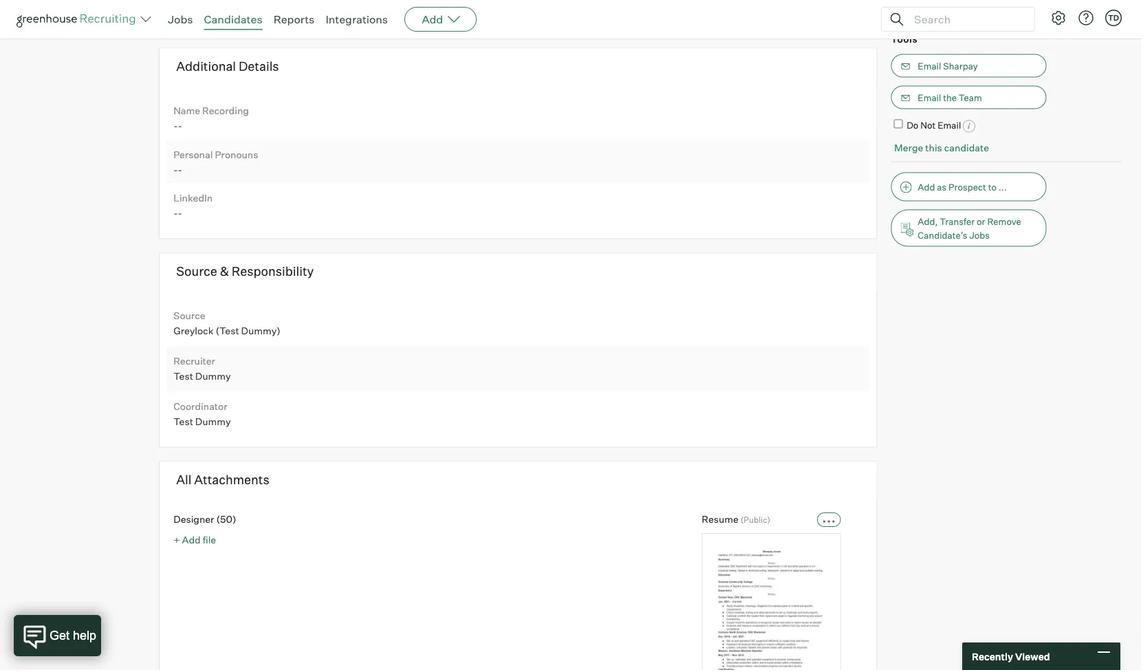 Task type: describe. For each thing, give the bounding box(es) containing it.
reports link
[[274, 12, 315, 26]]

attachments
[[194, 472, 270, 488]]

+ add file link
[[174, 534, 216, 546]]

team
[[959, 92, 982, 103]]

td button
[[1106, 10, 1122, 26]]

add for add
[[422, 12, 443, 26]]

integrations link
[[326, 12, 388, 26]]

jobs link
[[168, 12, 193, 26]]

sharpay
[[943, 61, 978, 72]]

add as prospect to ...
[[918, 182, 1007, 193]]

2 vertical spatial add
[[182, 534, 201, 546]]

email the team button
[[891, 86, 1047, 110]]

designer (50)
[[174, 514, 236, 526]]

viewed
[[1016, 650, 1050, 662]]

prospect
[[949, 182, 987, 193]]

jobs inside add, transfer or remove candidate's jobs
[[970, 230, 990, 241]]

merge
[[895, 142, 924, 154]]

file
[[203, 534, 216, 546]]

integrations
[[326, 12, 388, 26]]

candidate
[[945, 142, 989, 154]]

greenhouse recruiting image
[[17, 11, 140, 28]]

additional details
[[176, 59, 279, 74]]

email for email the team
[[918, 92, 942, 103]]

to
[[989, 182, 997, 193]]

dummy)
[[241, 325, 281, 337]]

candidates link
[[204, 12, 263, 26]]

test for coordinator test dummy
[[174, 416, 193, 428]]

&
[[220, 264, 229, 279]]

greylock
[[174, 325, 214, 337]]

aug '98 - may '01
[[174, 3, 251, 15]]

candidates
[[204, 12, 263, 26]]

recording
[[202, 105, 249, 117]]

designer
[[174, 514, 214, 526]]

recruiter
[[174, 355, 215, 367]]

td button
[[1103, 7, 1125, 29]]

dummy for coordinator
[[195, 416, 231, 428]]

email the team
[[918, 92, 982, 103]]

merge this candidate
[[895, 142, 989, 154]]

remove
[[988, 216, 1022, 227]]

reports
[[274, 12, 315, 26]]

configure image
[[1051, 10, 1067, 26]]

details
[[239, 59, 279, 74]]

source greylock (test dummy)
[[174, 310, 283, 337]]

the
[[943, 92, 957, 103]]

add button
[[405, 7, 477, 32]]

td
[[1108, 13, 1120, 22]]

add, transfer or remove candidate's jobs
[[918, 216, 1022, 241]]

not
[[921, 120, 936, 131]]

source & responsibility
[[176, 264, 314, 279]]



Task type: locate. For each thing, give the bounding box(es) containing it.
1 vertical spatial add
[[918, 182, 935, 193]]

add inside popup button
[[422, 12, 443, 26]]

name recording --
[[174, 105, 249, 132]]

personal pronouns --
[[174, 149, 258, 176]]

0 vertical spatial add
[[422, 12, 443, 26]]

(50)
[[216, 514, 236, 526]]

email left sharpay
[[918, 61, 942, 72]]

merge this candidate link
[[895, 142, 989, 154]]

jobs
[[168, 12, 193, 26], [970, 230, 990, 241]]

Do Not Email checkbox
[[894, 120, 903, 129]]

linkedin --
[[174, 192, 213, 219]]

add
[[422, 12, 443, 26], [918, 182, 935, 193], [182, 534, 201, 546]]

source up 'greylock'
[[174, 310, 205, 322]]

all
[[176, 472, 192, 488]]

source
[[176, 264, 217, 279], [174, 310, 205, 322]]

test inside coordinator test dummy
[[174, 416, 193, 428]]

1 vertical spatial jobs
[[970, 230, 990, 241]]

as
[[937, 182, 947, 193]]

recently
[[972, 650, 1014, 662]]

source for source greylock (test dummy)
[[174, 310, 205, 322]]

(test
[[216, 325, 239, 337]]

dummy down 'coordinator'
[[195, 416, 231, 428]]

this
[[926, 142, 943, 154]]

email sharpay
[[918, 61, 978, 72]]

coordinator
[[174, 401, 227, 413]]

all attachments
[[176, 472, 270, 488]]

coordinator test dummy
[[174, 401, 231, 428]]

name
[[174, 105, 200, 117]]

0 vertical spatial source
[[176, 264, 217, 279]]

email sharpay button
[[891, 54, 1047, 78]]

1 test from the top
[[174, 370, 193, 382]]

test
[[174, 370, 193, 382], [174, 416, 193, 428]]

recruiter test dummy
[[174, 355, 231, 382]]

1 vertical spatial email
[[918, 92, 942, 103]]

resume
[[702, 514, 739, 526]]

source left '&'
[[176, 264, 217, 279]]

1 vertical spatial test
[[174, 416, 193, 428]]

email for email sharpay
[[918, 61, 942, 72]]

+ add file
[[174, 534, 216, 546]]

email left the at top right
[[918, 92, 942, 103]]

2 horizontal spatial add
[[918, 182, 935, 193]]

pronouns
[[215, 149, 258, 161]]

2 dummy from the top
[[195, 416, 231, 428]]

or
[[977, 216, 986, 227]]

personal
[[174, 149, 213, 161]]

responsibility
[[232, 264, 314, 279]]

resume (public)
[[702, 514, 771, 526]]

linkedin
[[174, 192, 213, 204]]

transfer
[[940, 216, 975, 227]]

may
[[217, 3, 236, 15]]

jobs left '98
[[168, 12, 193, 26]]

add as prospect to ... button
[[891, 173, 1047, 202]]

dummy
[[195, 370, 231, 382], [195, 416, 231, 428]]

add, transfer or remove candidate's jobs button
[[891, 210, 1047, 247]]

source for source & responsibility
[[176, 264, 217, 279]]

recently viewed
[[972, 650, 1050, 662]]

test for recruiter test dummy
[[174, 370, 193, 382]]

(public)
[[741, 515, 771, 525]]

1 dummy from the top
[[195, 370, 231, 382]]

0 vertical spatial dummy
[[195, 370, 231, 382]]

test down 'coordinator'
[[174, 416, 193, 428]]

do
[[907, 120, 919, 131]]

dummy down recruiter
[[195, 370, 231, 382]]

test inside recruiter test dummy
[[174, 370, 193, 382]]

2 test from the top
[[174, 416, 193, 428]]

source inside 'source greylock (test dummy)'
[[174, 310, 205, 322]]

0 horizontal spatial jobs
[[168, 12, 193, 26]]

'98
[[194, 3, 209, 15]]

0 vertical spatial test
[[174, 370, 193, 382]]

+
[[174, 534, 180, 546]]

0 horizontal spatial add
[[182, 534, 201, 546]]

email
[[918, 61, 942, 72], [918, 92, 942, 103], [938, 120, 961, 131]]

0 vertical spatial jobs
[[168, 12, 193, 26]]

-
[[211, 3, 215, 15], [174, 120, 178, 132], [178, 120, 182, 132], [174, 164, 178, 176], [178, 164, 182, 176], [174, 207, 178, 219], [178, 207, 182, 219]]

additional
[[176, 59, 236, 74]]

1 vertical spatial dummy
[[195, 416, 231, 428]]

dummy inside recruiter test dummy
[[195, 370, 231, 382]]

'01
[[238, 3, 251, 15]]

...
[[999, 182, 1007, 193]]

add inside button
[[918, 182, 935, 193]]

email right not
[[938, 120, 961, 131]]

test down recruiter
[[174, 370, 193, 382]]

jobs down or
[[970, 230, 990, 241]]

Search text field
[[911, 9, 1022, 29]]

1 horizontal spatial jobs
[[970, 230, 990, 241]]

2 vertical spatial email
[[938, 120, 961, 131]]

1 vertical spatial source
[[174, 310, 205, 322]]

add for add as prospect to ...
[[918, 182, 935, 193]]

tools
[[891, 33, 918, 45]]

add,
[[918, 216, 938, 227]]

dummy inside coordinator test dummy
[[195, 416, 231, 428]]

1 horizontal spatial add
[[422, 12, 443, 26]]

dummy for recruiter
[[195, 370, 231, 382]]

do not email
[[907, 120, 961, 131]]

candidate's
[[918, 230, 968, 241]]

0 vertical spatial email
[[918, 61, 942, 72]]

aug
[[174, 3, 192, 15]]



Task type: vqa. For each thing, say whether or not it's contained in the screenshot.
Do Not Email "option"
yes



